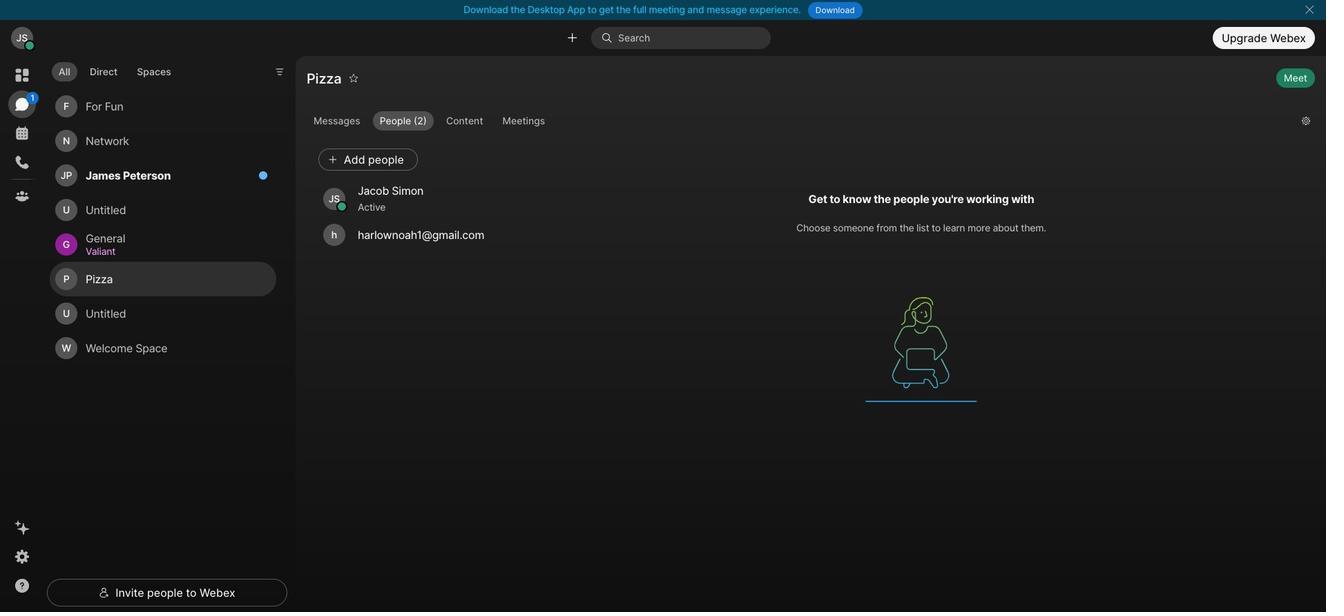 Task type: vqa. For each thing, say whether or not it's contained in the screenshot.
Add people by name or email text field
no



Task type: describe. For each thing, give the bounding box(es) containing it.
cancel_16 image
[[1305, 4, 1316, 15]]

james peterson, new messages list item
[[50, 158, 276, 193]]

network list item
[[50, 124, 276, 158]]

1 untitled list item from the top
[[50, 193, 276, 227]]

harlownoah1@gmail.com list item
[[312, 217, 525, 253]]

jacob simonactive list item
[[312, 181, 525, 217]]



Task type: locate. For each thing, give the bounding box(es) containing it.
navigation
[[0, 56, 44, 612]]

webex tab list
[[8, 62, 39, 210]]

0 vertical spatial untitled list item
[[50, 193, 276, 227]]

group
[[307, 111, 1291, 133]]

untitled list item
[[50, 193, 276, 227], [50, 297, 276, 331]]

1 vertical spatial untitled list item
[[50, 297, 276, 331]]

new messages image
[[258, 171, 268, 180]]

tab list
[[48, 54, 182, 86]]

welcome space list item
[[50, 331, 276, 366]]

untitled list item down valiant element
[[50, 297, 276, 331]]

valiant element
[[86, 244, 260, 259]]

2 untitled list item from the top
[[50, 297, 276, 331]]

general list item
[[50, 227, 276, 262]]

active element
[[358, 199, 514, 215]]

for fun list item
[[50, 89, 276, 124]]

untitled list item up valiant element
[[50, 193, 276, 227]]

pizza list item
[[50, 262, 276, 297]]



